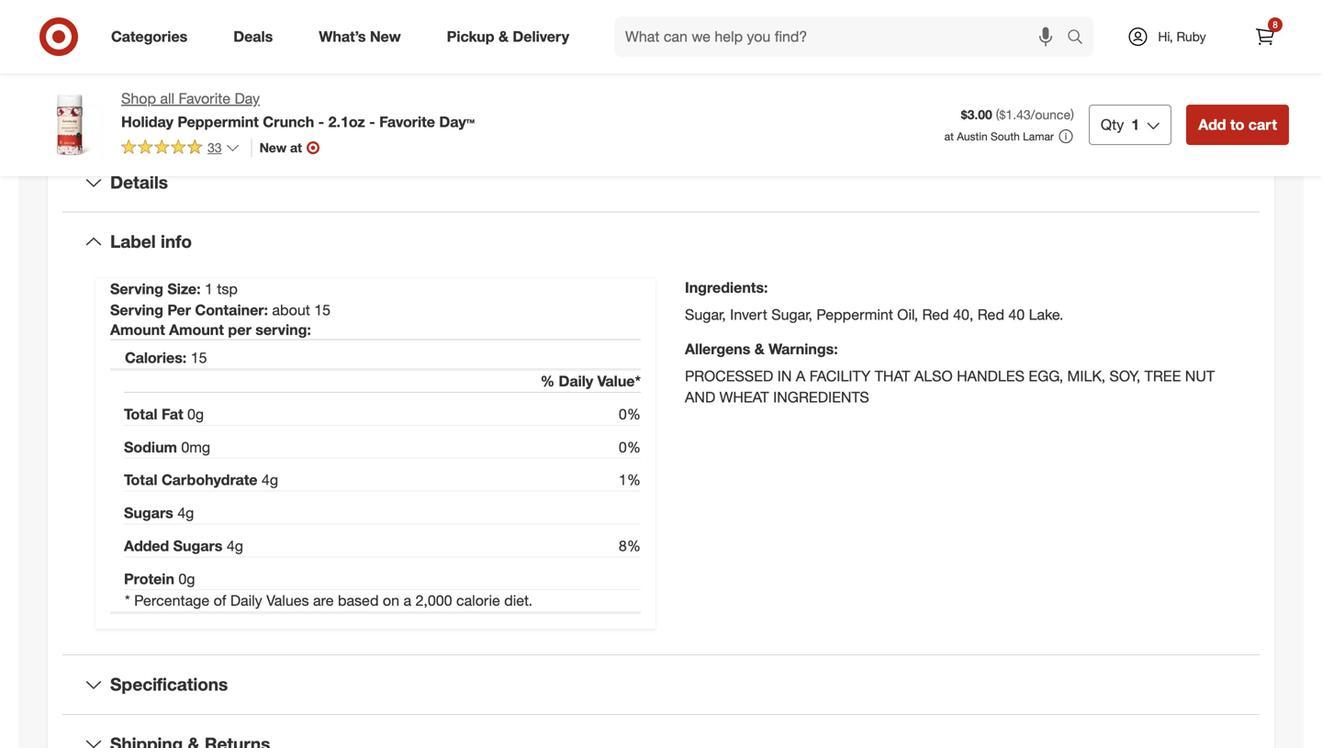 Task type: locate. For each thing, give the bounding box(es) containing it.
2 total from the top
[[124, 471, 157, 489]]

1 vertical spatial favorite
[[379, 113, 435, 131]]

amount
[[110, 321, 165, 339], [169, 321, 224, 339]]

g for carbohydrate
[[270, 471, 278, 489]]

daily right '%'
[[559, 372, 593, 390]]

a
[[403, 592, 411, 610]]

1
[[1131, 116, 1140, 134], [205, 280, 213, 298]]

0 vertical spatial daily
[[559, 372, 593, 390]]

g right fat
[[195, 405, 204, 423]]

8 link
[[1245, 17, 1285, 57]]

1 amount from the left
[[110, 321, 165, 339]]

what's
[[319, 28, 366, 46]]

2 vertical spatial 4
[[227, 537, 235, 555]]

1 horizontal spatial &
[[754, 340, 765, 358]]

0 vertical spatial sugars
[[124, 504, 173, 522]]

0 horizontal spatial 1
[[205, 280, 213, 298]]

1 total from the top
[[124, 405, 157, 423]]

0 right fat
[[187, 405, 195, 423]]

1 0% from the top
[[619, 405, 641, 423]]

1 horizontal spatial 4
[[227, 537, 235, 555]]

label
[[110, 231, 156, 252]]

wheat
[[719, 388, 769, 406]]

1 horizontal spatial 15
[[314, 301, 331, 319]]

0% down value*
[[619, 405, 641, 423]]

0
[[187, 405, 195, 423], [181, 438, 189, 456], [178, 570, 187, 588]]

4 down carbohydrate
[[227, 537, 235, 555]]

1 right qty
[[1131, 116, 1140, 134]]

at down crunch
[[290, 139, 302, 155]]

container:
[[195, 301, 268, 319]]

& inside pickup & delivery link
[[499, 28, 509, 46]]

0 vertical spatial favorite
[[179, 90, 230, 107]]

favorite left day™
[[379, 113, 435, 131]]

total left fat
[[124, 405, 157, 423]]

g down carbohydrate
[[235, 537, 243, 555]]

1 inside the serving size: 1 tsp serving per container: about 15
[[205, 280, 213, 298]]

shop
[[121, 90, 156, 107]]

sugar, down 'ingredients:'
[[685, 306, 726, 324]]

daily
[[559, 372, 593, 390], [230, 592, 262, 610]]

/ounce
[[1031, 107, 1071, 123]]

What can we help you find? suggestions appear below search field
[[614, 17, 1071, 57]]

total down sodium
[[124, 471, 157, 489]]

soy,
[[1109, 367, 1140, 385]]

2 vertical spatial 0
[[178, 570, 187, 588]]

egg,
[[1029, 367, 1063, 385]]

0 vertical spatial 15
[[314, 301, 331, 319]]

advertisement region
[[683, 0, 1289, 18]]

0 vertical spatial 4
[[262, 471, 270, 489]]

% daily value*
[[541, 372, 641, 390]]

cart
[[1248, 116, 1277, 134]]

& for warnings:
[[754, 340, 765, 358]]

0 vertical spatial serving
[[110, 280, 163, 298]]

0 vertical spatial 0
[[187, 405, 195, 423]]

new right what's
[[370, 28, 401, 46]]

serving left the per
[[110, 301, 163, 319]]

sugars up protein 0 g
[[173, 537, 223, 555]]

%
[[541, 372, 555, 390]]

g up percentage
[[187, 570, 195, 588]]

sugar, up warnings: at right top
[[771, 306, 812, 324]]

sugars up added
[[124, 504, 173, 522]]

1 vertical spatial 4
[[177, 504, 186, 522]]

specifications button
[[62, 656, 1260, 714]]

0 vertical spatial total
[[124, 405, 157, 423]]

1 horizontal spatial amount
[[169, 321, 224, 339]]

mg
[[189, 438, 210, 456]]

day
[[235, 90, 260, 107]]

- right 2.1oz
[[369, 113, 375, 131]]

what's new
[[319, 28, 401, 46]]

total carbohydrate 4 g
[[124, 471, 278, 489]]

allergens
[[685, 340, 750, 358]]

2 sugar, from the left
[[771, 306, 812, 324]]

serving left size:
[[110, 280, 163, 298]]

0% for mg
[[619, 438, 641, 456]]

at
[[944, 129, 954, 143], [290, 139, 302, 155]]

that
[[875, 367, 910, 385]]

1 horizontal spatial red
[[978, 306, 1004, 324]]

0 horizontal spatial at
[[290, 139, 302, 155]]

red left 40,
[[922, 306, 949, 324]]

invert
[[730, 306, 767, 324]]

total fat 0 g
[[124, 405, 204, 423]]

& right the pickup
[[499, 28, 509, 46]]

1 horizontal spatial -
[[369, 113, 375, 131]]

daily right of
[[230, 592, 262, 610]]

0 right sodium
[[181, 438, 189, 456]]

0 for mg
[[181, 438, 189, 456]]

favorite
[[179, 90, 230, 107], [379, 113, 435, 131]]

pickup & delivery
[[447, 28, 569, 46]]

1 vertical spatial 15
[[191, 349, 207, 367]]

also
[[914, 367, 953, 385]]

0 vertical spatial &
[[499, 28, 509, 46]]

0 horizontal spatial -
[[318, 113, 324, 131]]

1 horizontal spatial favorite
[[379, 113, 435, 131]]

added
[[124, 537, 169, 555]]

0 horizontal spatial 15
[[191, 349, 207, 367]]

1 vertical spatial 0
[[181, 438, 189, 456]]

allergens & warnings: processed in a facility that also handles egg, milk, soy, tree nut and wheat ingredients
[[685, 340, 1215, 406]]

holiday
[[121, 113, 173, 131]]

0 horizontal spatial 4
[[177, 504, 186, 522]]

4 up added sugars 4 g
[[177, 504, 186, 522]]

nut
[[1185, 367, 1215, 385]]

1 vertical spatial total
[[124, 471, 157, 489]]

15 down amount amount per serving :
[[191, 349, 207, 367]]

1 left tsp
[[205, 280, 213, 298]]

tsp
[[217, 280, 238, 298]]

qty
[[1101, 116, 1124, 134]]

1 horizontal spatial 1
[[1131, 116, 1140, 134]]

0 horizontal spatial favorite
[[179, 90, 230, 107]]

0 horizontal spatial daily
[[230, 592, 262, 610]]

amount up calories:
[[110, 321, 165, 339]]

g right carbohydrate
[[270, 471, 278, 489]]

15 right about
[[314, 301, 331, 319]]

per
[[228, 321, 251, 339]]

2 0% from the top
[[619, 438, 641, 456]]

8%
[[619, 537, 641, 555]]

& inside allergens & warnings: processed in a facility that also handles egg, milk, soy, tree nut and wheat ingredients
[[754, 340, 765, 358]]

at left austin
[[944, 129, 954, 143]]

15 inside the serving size: 1 tsp serving per container: about 15
[[314, 301, 331, 319]]

crunch
[[263, 113, 314, 131]]

sponsored
[[1235, 20, 1289, 34]]

33
[[207, 139, 222, 155]]

favorite up the peppermint
[[179, 90, 230, 107]]

and
[[685, 388, 715, 406]]

-
[[318, 113, 324, 131], [369, 113, 375, 131]]

calorie
[[456, 592, 500, 610]]

red left 40
[[978, 306, 1004, 324]]

carbohydrate
[[162, 471, 257, 489]]

1 - from the left
[[318, 113, 324, 131]]

1 vertical spatial sugars
[[173, 537, 223, 555]]

15
[[314, 301, 331, 319], [191, 349, 207, 367]]

40,
[[953, 306, 973, 324]]

& down the 'invert'
[[754, 340, 765, 358]]

1 vertical spatial 0%
[[619, 438, 641, 456]]

2 horizontal spatial 4
[[262, 471, 270, 489]]

4 right carbohydrate
[[262, 471, 270, 489]]

1 horizontal spatial new
[[370, 28, 401, 46]]

protein
[[124, 570, 174, 588]]

2 - from the left
[[369, 113, 375, 131]]

new down crunch
[[259, 139, 287, 155]]

sodium
[[124, 438, 177, 456]]

2,000
[[415, 592, 452, 610]]

amount down the per
[[169, 321, 224, 339]]

1 horizontal spatial daily
[[559, 372, 593, 390]]

red
[[922, 306, 949, 324], [978, 306, 1004, 324]]

- left 2.1oz
[[318, 113, 324, 131]]

&
[[499, 28, 509, 46], [754, 340, 765, 358]]

a
[[796, 367, 805, 385]]

1 vertical spatial daily
[[230, 592, 262, 610]]

1 vertical spatial serving
[[110, 301, 163, 319]]

)
[[1071, 107, 1074, 123]]

sugars
[[124, 504, 173, 522], [173, 537, 223, 555]]

0 horizontal spatial sugar,
[[685, 306, 726, 324]]

0 horizontal spatial red
[[922, 306, 949, 324]]

0%
[[619, 405, 641, 423], [619, 438, 641, 456]]

milk,
[[1067, 367, 1105, 385]]

0% up 1% on the bottom of the page
[[619, 438, 641, 456]]

1 vertical spatial &
[[754, 340, 765, 358]]

show more images
[[273, 24, 399, 42]]

1 vertical spatial new
[[259, 139, 287, 155]]

1 horizontal spatial sugar,
[[771, 306, 812, 324]]

1 vertical spatial 1
[[205, 280, 213, 298]]

0 horizontal spatial &
[[499, 28, 509, 46]]

total for total fat
[[124, 405, 157, 423]]

0 vertical spatial 0%
[[619, 405, 641, 423]]

protein 0 g
[[124, 570, 195, 588]]

0 up percentage
[[178, 570, 187, 588]]

image of holiday peppermint crunch - 2.1oz - favorite day™ image
[[33, 88, 106, 162]]

show
[[273, 24, 310, 42]]

calories: 15
[[125, 349, 207, 367]]

(
[[996, 107, 999, 123]]

0 horizontal spatial amount
[[110, 321, 165, 339]]



Task type: vqa. For each thing, say whether or not it's contained in the screenshot.
the leftmost -
yes



Task type: describe. For each thing, give the bounding box(es) containing it.
label info button
[[62, 213, 1260, 271]]

day™
[[439, 113, 475, 131]]

ingredients:
[[685, 279, 768, 297]]

show more images button
[[261, 13, 411, 53]]

label info
[[110, 231, 192, 252]]

peppermint
[[178, 113, 259, 131]]

2 amount from the left
[[169, 321, 224, 339]]

processed
[[685, 367, 773, 385]]

size:
[[167, 280, 201, 298]]

33 link
[[121, 138, 240, 160]]

:
[[307, 321, 311, 339]]

tree
[[1145, 367, 1181, 385]]

to
[[1230, 116, 1244, 134]]

$3.00 ( $1.43 /ounce )
[[961, 107, 1074, 123]]

1 horizontal spatial at
[[944, 129, 954, 143]]

sodium 0 mg
[[124, 438, 210, 456]]

0% for g
[[619, 405, 641, 423]]

hi,
[[1158, 28, 1173, 45]]

g for fat
[[195, 405, 204, 423]]

g up added sugars 4 g
[[186, 504, 194, 522]]

pickup & delivery link
[[431, 17, 592, 57]]

serving
[[255, 321, 307, 339]]

south
[[991, 129, 1020, 143]]

search
[[1059, 29, 1103, 47]]

austin
[[957, 129, 988, 143]]

2 red from the left
[[978, 306, 1004, 324]]

add to cart button
[[1186, 105, 1289, 145]]

0 for g
[[178, 570, 187, 588]]

4 for sugars
[[227, 537, 235, 555]]

values
[[266, 592, 309, 610]]

images
[[352, 24, 399, 42]]

calories:
[[125, 349, 187, 367]]

new at
[[259, 139, 302, 155]]

1 sugar, from the left
[[685, 306, 726, 324]]

*
[[125, 592, 130, 610]]

hi, ruby
[[1158, 28, 1206, 45]]

added sugars 4 g
[[124, 537, 243, 555]]

2.1oz
[[328, 113, 365, 131]]

specifications
[[110, 674, 228, 695]]

0 vertical spatial new
[[370, 28, 401, 46]]

value*
[[597, 372, 641, 390]]

0 horizontal spatial new
[[259, 139, 287, 155]]

delivery
[[513, 28, 569, 46]]

serving size: 1 tsp serving per container: about 15
[[110, 280, 331, 319]]

4 for carbohydrate
[[262, 471, 270, 489]]

about
[[272, 301, 310, 319]]

$1.43
[[999, 107, 1031, 123]]

ruby
[[1177, 28, 1206, 45]]

based
[[338, 592, 379, 610]]

40
[[1008, 306, 1025, 324]]

categories link
[[95, 17, 210, 57]]

handles
[[957, 367, 1025, 385]]

$3.00
[[961, 107, 992, 123]]

at austin south lamar
[[944, 129, 1054, 143]]

add to cart
[[1198, 116, 1277, 134]]

facility
[[810, 367, 871, 385]]

2 serving from the top
[[110, 301, 163, 319]]

add
[[1198, 116, 1226, 134]]

what's new link
[[303, 17, 424, 57]]

lamar
[[1023, 129, 1054, 143]]

of
[[214, 592, 226, 610]]

deals
[[233, 28, 273, 46]]

amount amount per serving :
[[110, 321, 311, 339]]

ingredients: sugar, invert sugar, peppermint oil, red 40, red 40 lake.
[[685, 279, 1064, 324]]

details button
[[62, 153, 1260, 212]]

oil,
[[897, 306, 918, 324]]

on
[[383, 592, 399, 610]]

all
[[160, 90, 174, 107]]

* percentage of daily values are based on a 2,000 calorie diet.
[[125, 592, 533, 610]]

g for sugars
[[235, 537, 243, 555]]

in
[[777, 367, 792, 385]]

per
[[167, 301, 191, 319]]

qty 1
[[1101, 116, 1140, 134]]

8
[[1273, 19, 1278, 30]]

warnings:
[[769, 340, 838, 358]]

1 serving from the top
[[110, 280, 163, 298]]

deals link
[[218, 17, 296, 57]]

categories
[[111, 28, 187, 46]]

0 vertical spatial 1
[[1131, 116, 1140, 134]]

1 red from the left
[[922, 306, 949, 324]]

lake.
[[1029, 306, 1064, 324]]

total for total carbohydrate
[[124, 471, 157, 489]]

search button
[[1059, 17, 1103, 61]]

& for delivery
[[499, 28, 509, 46]]

info
[[161, 231, 192, 252]]



